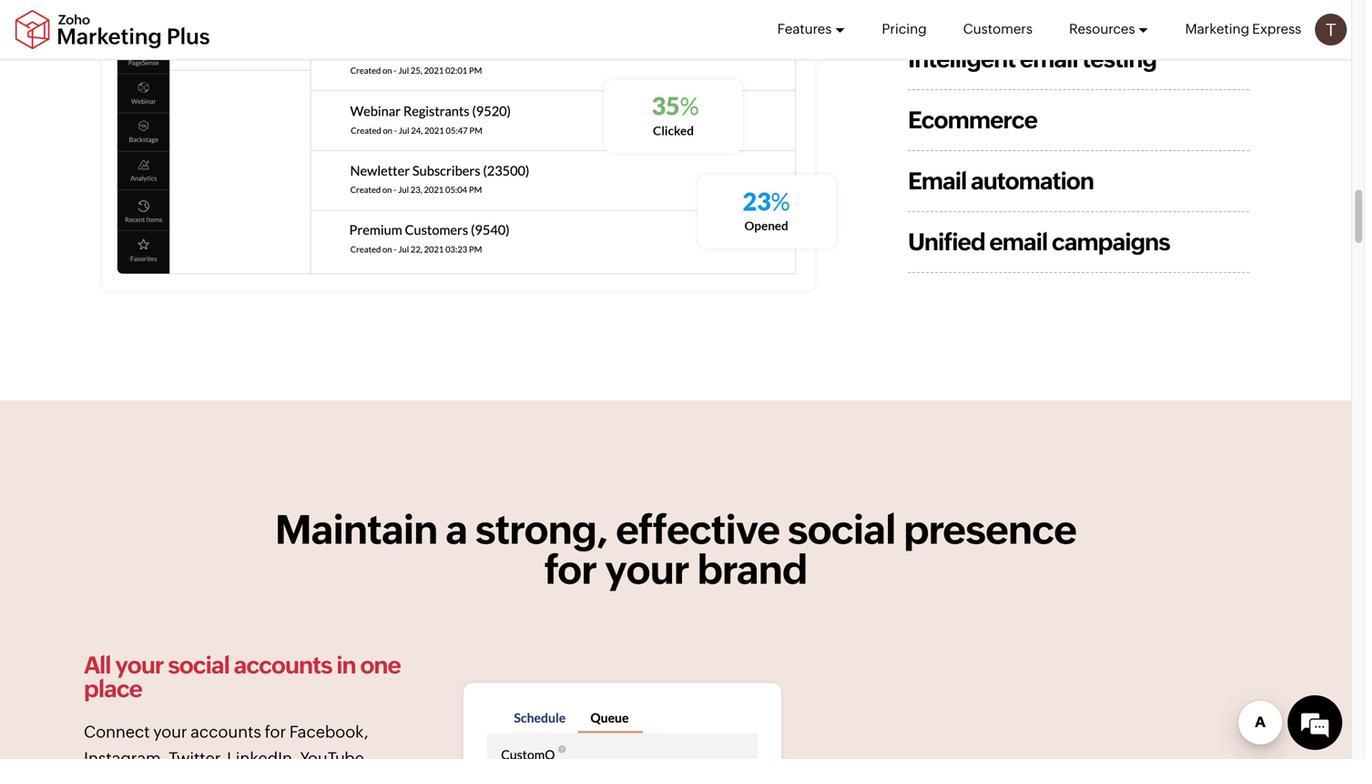 Task type: describe. For each thing, give the bounding box(es) containing it.
twitter,
[[169, 750, 224, 760]]

social inside all your social accounts in one place
[[168, 652, 229, 679]]

social inside maintain a strong, effective social presence for your brand
[[788, 507, 896, 553]]

pricing link
[[882, 0, 927, 58]]

all your social accounts in one place
[[84, 652, 401, 703]]

one
[[360, 652, 401, 679]]

terry turtle image
[[1315, 14, 1347, 46]]

your for connect your accounts for facebook, instagram, twitter, linkedin, youtube
[[153, 723, 187, 742]]

marketing express
[[1186, 21, 1302, 37]]

email automation
[[908, 167, 1094, 194]]

for inside connect your accounts for facebook, instagram, twitter, linkedin, youtube
[[265, 723, 286, 742]]

email for unified
[[990, 228, 1048, 255]]

unified email campaigns
[[908, 228, 1170, 255]]

intelligent
[[908, 45, 1016, 72]]

presence
[[904, 507, 1077, 553]]

pricing
[[882, 21, 927, 37]]

maintain
[[275, 507, 438, 553]]

linkedin,
[[227, 750, 297, 760]]

features
[[778, 21, 832, 37]]

automation
[[971, 167, 1094, 194]]

zoho marketingplus logo image
[[14, 10, 211, 50]]

unified
[[908, 228, 985, 255]]

campaigns
[[1052, 228, 1170, 255]]

maintain a strong, effective social presence for your brand
[[275, 507, 1077, 593]]

all
[[84, 652, 111, 679]]



Task type: locate. For each thing, give the bounding box(es) containing it.
0 horizontal spatial for
[[265, 723, 286, 742]]

connect your accounts for facebook, instagram, twitter, linkedin, youtube
[[84, 723, 401, 760]]

effective
[[616, 507, 780, 553]]

in
[[336, 652, 356, 679]]

facebook,
[[290, 723, 368, 742]]

connect
[[84, 723, 150, 742]]

1 vertical spatial social
[[168, 652, 229, 679]]

email down automation
[[990, 228, 1048, 255]]

email down customers
[[1020, 45, 1078, 72]]

email
[[1020, 45, 1078, 72], [990, 228, 1048, 255]]

2 vertical spatial your
[[153, 723, 187, 742]]

resources link
[[1069, 0, 1149, 58]]

0 vertical spatial email
[[1020, 45, 1078, 72]]

express
[[1253, 21, 1302, 37]]

marketing
[[1186, 21, 1250, 37]]

0 vertical spatial accounts
[[234, 652, 332, 679]]

testing
[[1083, 45, 1157, 72]]

brand
[[697, 547, 808, 593]]

for
[[544, 547, 597, 593], [265, 723, 286, 742]]

intelligent email testing
[[908, 45, 1157, 72]]

for inside maintain a strong, effective social presence for your brand
[[544, 547, 597, 593]]

accounts
[[234, 652, 332, 679], [191, 723, 261, 742]]

1 vertical spatial email
[[990, 228, 1048, 255]]

features link
[[778, 0, 846, 58]]

0 vertical spatial social
[[788, 507, 896, 553]]

your for all your social accounts in one place
[[115, 652, 164, 679]]

your inside connect your accounts for facebook, instagram, twitter, linkedin, youtube
[[153, 723, 187, 742]]

accounts left in
[[234, 652, 332, 679]]

0 horizontal spatial social
[[168, 652, 229, 679]]

0 vertical spatial your
[[605, 547, 689, 593]]

email
[[908, 167, 967, 194]]

email for intelligent
[[1020, 45, 1078, 72]]

1 horizontal spatial for
[[544, 547, 597, 593]]

1 vertical spatial for
[[265, 723, 286, 742]]

customers
[[964, 21, 1033, 37]]

your
[[605, 547, 689, 593], [115, 652, 164, 679], [153, 723, 187, 742]]

accounts inside all your social accounts in one place
[[234, 652, 332, 679]]

accounts inside connect your accounts for facebook, instagram, twitter, linkedin, youtube
[[191, 723, 261, 742]]

your inside maintain a strong, effective social presence for your brand
[[605, 547, 689, 593]]

ecommerce
[[908, 106, 1038, 133]]

1 vertical spatial accounts
[[191, 723, 261, 742]]

place
[[84, 676, 142, 703]]

a
[[446, 507, 467, 553]]

social
[[788, 507, 896, 553], [168, 652, 229, 679]]

strong,
[[475, 507, 608, 553]]

0 vertical spatial for
[[544, 547, 597, 593]]

accounts up 'twitter,'
[[191, 723, 261, 742]]

email marketing image
[[102, 0, 815, 292]]

marketing express link
[[1186, 0, 1302, 58]]

resources
[[1069, 21, 1136, 37]]

your inside all your social accounts in one place
[[115, 652, 164, 679]]

instagram,
[[84, 750, 165, 760]]

1 horizontal spatial social
[[788, 507, 896, 553]]

1 vertical spatial your
[[115, 652, 164, 679]]

customers link
[[964, 0, 1033, 58]]



Task type: vqa. For each thing, say whether or not it's contained in the screenshot.
topmost for
yes



